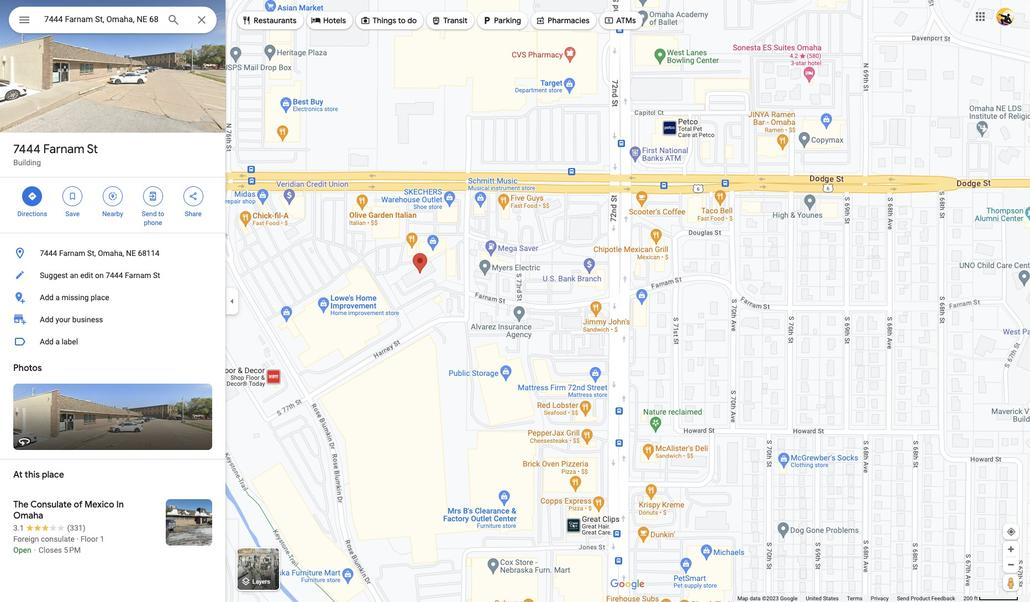 Task type: describe. For each thing, give the bounding box(es) containing it.

[[432, 14, 442, 27]]

the consulate of mexico in omaha
[[13, 499, 124, 522]]

things
[[373, 15, 397, 25]]

united states button
[[807, 595, 839, 602]]


[[148, 190, 158, 202]]

atms
[[617, 15, 637, 25]]

7444 for st
[[13, 142, 41, 157]]

7444 Farnam St, Omaha, NE 68114 field
[[9, 7, 217, 33]]

at this place
[[13, 470, 64, 481]]

7444 farnam st main content
[[0, 0, 226, 602]]

68114
[[138, 249, 160, 258]]


[[311, 14, 321, 27]]

⋅
[[33, 546, 37, 555]]

do
[[408, 15, 417, 25]]

floor
[[81, 535, 98, 544]]


[[361, 14, 371, 27]]

add your business
[[40, 315, 103, 324]]

200 ft
[[964, 596, 979, 602]]

united
[[807, 596, 822, 602]]

consulate
[[41, 535, 75, 544]]

states
[[824, 596, 839, 602]]

actions for 7444 farnam st region
[[0, 178, 226, 233]]

add for add a label
[[40, 337, 54, 346]]

ne
[[126, 249, 136, 258]]

at
[[13, 470, 23, 481]]

edit
[[80, 271, 93, 280]]

share
[[185, 210, 202, 218]]


[[242, 14, 252, 27]]

send product feedback
[[898, 596, 956, 602]]

consulate
[[30, 499, 72, 511]]

foreign
[[13, 535, 39, 544]]

layers
[[253, 579, 270, 586]]

on
[[95, 271, 104, 280]]

 search field
[[9, 7, 217, 35]]

united states
[[807, 596, 839, 602]]

7444 farnam st building
[[13, 142, 98, 167]]

send for send product feedback
[[898, 596, 910, 602]]

omaha
[[13, 511, 43, 522]]

nearby
[[102, 210, 123, 218]]


[[108, 190, 118, 202]]

send for send to phone
[[142, 210, 157, 218]]

google
[[781, 596, 798, 602]]

7444 for st,
[[40, 249, 57, 258]]

place inside button
[[91, 293, 109, 302]]

send to phone
[[142, 210, 164, 227]]

closes
[[39, 546, 62, 555]]

farnam for st
[[43, 142, 84, 157]]

 transit
[[432, 14, 468, 27]]

 button
[[9, 7, 40, 35]]

in
[[116, 499, 124, 511]]

missing
[[62, 293, 89, 302]]

 restaurants
[[242, 14, 297, 27]]

the
[[13, 499, 29, 511]]

add a missing place button
[[0, 287, 226, 309]]

mexico
[[85, 499, 114, 511]]

200
[[964, 596, 974, 602]]

1
[[100, 535, 104, 544]]

transit
[[444, 15, 468, 25]]

©2023
[[763, 596, 779, 602]]

(331)
[[67, 524, 86, 533]]

·
[[77, 535, 79, 544]]

st inside the 7444 farnam st building
[[87, 142, 98, 157]]

st inside suggest an edit on 7444 farnam st button
[[153, 271, 160, 280]]


[[68, 190, 78, 202]]

building
[[13, 158, 41, 167]]

 pharmacies
[[536, 14, 590, 27]]

hotels
[[323, 15, 346, 25]]



Task type: vqa. For each thing, say whether or not it's contained in the screenshot.
Add associated with Add your business
yes



Task type: locate. For each thing, give the bounding box(es) containing it.
2 vertical spatial 7444
[[106, 271, 123, 280]]

suggest
[[40, 271, 68, 280]]

show street view coverage image
[[1004, 575, 1020, 591]]

google account: ben nelson  
(ben.nelson1980@gmail.com) image
[[997, 8, 1015, 25]]

a inside 'button'
[[56, 337, 60, 346]]

add inside 'button'
[[40, 337, 54, 346]]

send up phone
[[142, 210, 157, 218]]

 hotels
[[311, 14, 346, 27]]

of
[[74, 499, 83, 511]]

0 vertical spatial send
[[142, 210, 157, 218]]

place
[[91, 293, 109, 302], [42, 470, 64, 481]]

add inside button
[[40, 293, 54, 302]]

farnam for st,
[[59, 249, 85, 258]]

1 vertical spatial send
[[898, 596, 910, 602]]


[[536, 14, 546, 27]]

add a missing place
[[40, 293, 109, 302]]

farnam inside 7444 farnam st, omaha, ne 68114 button
[[59, 249, 85, 258]]

send
[[142, 210, 157, 218], [898, 596, 910, 602]]

send inside send to phone
[[142, 210, 157, 218]]

add left label
[[40, 337, 54, 346]]

0 horizontal spatial to
[[158, 210, 164, 218]]

place right this
[[42, 470, 64, 481]]

add
[[40, 293, 54, 302], [40, 315, 54, 324], [40, 337, 54, 346]]

to left do
[[398, 15, 406, 25]]

1 vertical spatial a
[[56, 337, 60, 346]]

terms button
[[848, 595, 863, 602]]

footer containing map data ©2023 google
[[738, 595, 964, 602]]

1 horizontal spatial to
[[398, 15, 406, 25]]

add a label button
[[0, 331, 226, 353]]

0 vertical spatial place
[[91, 293, 109, 302]]

add a label
[[40, 337, 78, 346]]

privacy button
[[872, 595, 889, 602]]

add for add a missing place
[[40, 293, 54, 302]]

add left your
[[40, 315, 54, 324]]

0 vertical spatial a
[[56, 293, 60, 302]]

7444 up suggest
[[40, 249, 57, 258]]

2 add from the top
[[40, 315, 54, 324]]

farnam inside suggest an edit on 7444 farnam st button
[[125, 271, 151, 280]]

1 a from the top
[[56, 293, 60, 302]]


[[605, 14, 614, 27]]

7444 farnam st, omaha, ne 68114 button
[[0, 242, 226, 264]]

suggest an edit on 7444 farnam st
[[40, 271, 160, 280]]

footer
[[738, 595, 964, 602]]

farnam inside the 7444 farnam st building
[[43, 142, 84, 157]]

3.1 stars 331 reviews image
[[13, 523, 86, 534]]

a for label
[[56, 337, 60, 346]]

0 horizontal spatial place
[[42, 470, 64, 481]]

this
[[25, 470, 40, 481]]

7444 inside the 7444 farnam st building
[[13, 142, 41, 157]]

terms
[[848, 596, 863, 602]]

3 add from the top
[[40, 337, 54, 346]]

pharmacies
[[548, 15, 590, 25]]

add down suggest
[[40, 293, 54, 302]]

2 vertical spatial farnam
[[125, 271, 151, 280]]

1 horizontal spatial st
[[153, 271, 160, 280]]

place down suggest an edit on 7444 farnam st
[[91, 293, 109, 302]]

directions
[[17, 210, 47, 218]]

 atms
[[605, 14, 637, 27]]

a inside button
[[56, 293, 60, 302]]

collapse side panel image
[[226, 295, 238, 307]]


[[18, 12, 31, 28]]

photos
[[13, 363, 42, 374]]

data
[[750, 596, 761, 602]]

st,
[[87, 249, 96, 258]]

to
[[398, 15, 406, 25], [158, 210, 164, 218]]

send inside button
[[898, 596, 910, 602]]

to up phone
[[158, 210, 164, 218]]

2 vertical spatial add
[[40, 337, 54, 346]]

foreign consulate · floor 1 open ⋅ closes 5 pm
[[13, 535, 104, 555]]

omaha,
[[98, 249, 124, 258]]

1 add from the top
[[40, 293, 54, 302]]

a left label
[[56, 337, 60, 346]]

save
[[65, 210, 80, 218]]

open
[[13, 546, 31, 555]]

google maps element
[[0, 0, 1031, 602]]

show your location image
[[1007, 527, 1017, 537]]

farnam up 
[[43, 142, 84, 157]]

0 horizontal spatial send
[[142, 210, 157, 218]]

send left product
[[898, 596, 910, 602]]

7444
[[13, 142, 41, 157], [40, 249, 57, 258], [106, 271, 123, 280]]

product
[[912, 596, 931, 602]]

business
[[72, 315, 103, 324]]

feedback
[[932, 596, 956, 602]]

add for add your business
[[40, 315, 54, 324]]


[[188, 190, 198, 202]]

1 vertical spatial place
[[42, 470, 64, 481]]

add your business link
[[0, 309, 226, 331]]

a
[[56, 293, 60, 302], [56, 337, 60, 346]]

restaurants
[[254, 15, 297, 25]]

farnam
[[43, 142, 84, 157], [59, 249, 85, 258], [125, 271, 151, 280]]

parking
[[495, 15, 522, 25]]


[[27, 190, 37, 202]]

0 vertical spatial add
[[40, 293, 54, 302]]

to inside  things to do
[[398, 15, 406, 25]]

1 horizontal spatial place
[[91, 293, 109, 302]]

1 horizontal spatial send
[[898, 596, 910, 602]]

privacy
[[872, 596, 889, 602]]

None field
[[44, 13, 158, 26]]

a left the missing
[[56, 293, 60, 302]]

0 horizontal spatial st
[[87, 142, 98, 157]]


[[482, 14, 492, 27]]

map
[[738, 596, 749, 602]]

5 pm
[[64, 546, 81, 555]]

1 vertical spatial 7444
[[40, 249, 57, 258]]

ft
[[975, 596, 979, 602]]

1 vertical spatial farnam
[[59, 249, 85, 258]]

footer inside google maps element
[[738, 595, 964, 602]]

zoom in image
[[1008, 545, 1016, 554]]

farnam left st, on the top
[[59, 249, 85, 258]]

7444 up building
[[13, 142, 41, 157]]

200 ft button
[[964, 596, 1019, 602]]

your
[[56, 315, 70, 324]]

1 vertical spatial st
[[153, 271, 160, 280]]

3.1
[[13, 524, 24, 533]]

0 vertical spatial farnam
[[43, 142, 84, 157]]

phone
[[144, 219, 162, 227]]

none field inside 7444 farnam st, omaha, ne 68114 field
[[44, 13, 158, 26]]

0 vertical spatial 7444
[[13, 142, 41, 157]]

1 vertical spatial add
[[40, 315, 54, 324]]

a for missing
[[56, 293, 60, 302]]

zoom out image
[[1008, 561, 1016, 569]]

map data ©2023 google
[[738, 596, 798, 602]]

suggest an edit on 7444 farnam st button
[[0, 264, 226, 287]]

0 vertical spatial to
[[398, 15, 406, 25]]

label
[[62, 337, 78, 346]]

7444 right on
[[106, 271, 123, 280]]

1 vertical spatial to
[[158, 210, 164, 218]]

7444 farnam st, omaha, ne 68114
[[40, 249, 160, 258]]

2 a from the top
[[56, 337, 60, 346]]

0 vertical spatial st
[[87, 142, 98, 157]]

to inside send to phone
[[158, 210, 164, 218]]

 parking
[[482, 14, 522, 27]]

an
[[70, 271, 78, 280]]

 things to do
[[361, 14, 417, 27]]

farnam down ne
[[125, 271, 151, 280]]



